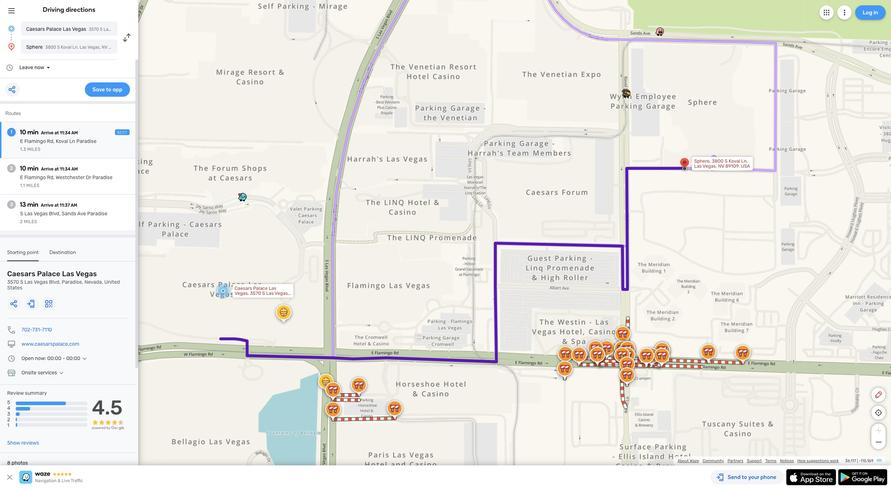 Task type: describe. For each thing, give the bounding box(es) containing it.
community link
[[703, 459, 724, 463]]

e flamingo rd, koval ln paradise 1.3 miles
[[20, 138, 97, 152]]

0 vertical spatial 3
[[10, 201, 13, 208]]

las inside s las vegas blvd, sands ave paradise 2 miles
[[24, 211, 33, 217]]

sands
[[62, 211, 76, 217]]

10 for e flamingo rd, westchester dr paradise
[[20, 165, 26, 172]]

at for westchester
[[55, 167, 59, 172]]

terms link
[[766, 459, 777, 463]]

clock image
[[5, 63, 14, 72]]

0 vertical spatial 2
[[10, 165, 13, 171]]

s inside caesars palace las vegas 3570 s las vegas blvd, paradise, nevada, united states
[[20, 279, 23, 285]]

miles for e flamingo rd, koval ln paradise
[[27, 147, 41, 152]]

89109, for sphere
[[109, 45, 122, 50]]

702-
[[22, 327, 32, 333]]

usa for sphere
[[123, 45, 131, 50]]

leave
[[19, 65, 33, 71]]

sphere 3800 s koval ln, las vegas, nv 89109, usa
[[26, 44, 131, 50]]

4.5
[[92, 396, 123, 420]]

4
[[7, 405, 10, 412]]

palace for caesars palace las vegas
[[46, 26, 62, 32]]

at for blvd,
[[54, 203, 59, 208]]

live
[[62, 478, 70, 483]]

nv for sphere,
[[719, 163, 725, 169]]

vegas up nevada,
[[76, 270, 97, 278]]

caesars for caesars palace las vegas
[[26, 26, 45, 32]]

community
[[703, 459, 724, 463]]

starting
[[7, 249, 26, 256]]

directions
[[66, 6, 95, 14]]

zoom out image
[[875, 438, 884, 447]]

vegas, for sphere,
[[703, 163, 718, 169]]

destination button
[[49, 249, 76, 261]]

koval for e flamingo rd, koval ln paradise
[[56, 138, 68, 144]]

photos
[[12, 460, 28, 466]]

5
[[7, 400, 10, 406]]

review summary
[[7, 390, 47, 396]]

36.117 | -115.169
[[846, 459, 874, 463]]

routes
[[5, 110, 21, 116]]

ln
[[69, 138, 75, 144]]

partners link
[[728, 459, 744, 463]]

min for e flamingo rd, westchester dr paradise
[[27, 165, 39, 172]]

sphere,
[[695, 158, 711, 164]]

terms
[[766, 459, 777, 463]]

support link
[[747, 459, 762, 463]]

s inside sphere, 3800 s koval ln, las vegas, nv 89109, usa
[[725, 158, 728, 164]]

min for e flamingo rd, koval ln paradise
[[27, 128, 39, 136]]

work
[[830, 459, 839, 463]]

1 inside "5 4 3 2 1"
[[7, 423, 9, 429]]

2 00:00 from the left
[[66, 356, 80, 362]]

ln, for sphere,
[[742, 158, 748, 164]]

x image
[[5, 473, 14, 482]]

open
[[22, 356, 34, 362]]

vegas right states
[[34, 279, 48, 285]]

states
[[7, 285, 22, 291]]

flamingo for e flamingo rd, koval ln paradise
[[24, 138, 46, 144]]

traffic
[[71, 478, 83, 483]]

1 horizontal spatial -
[[860, 459, 861, 463]]

chevron down image for onsite services
[[57, 370, 66, 376]]

blvd, inside caesars palace las vegas 3570 s las vegas blvd, paradise, nevada, united states
[[49, 279, 61, 285]]

services
[[38, 370, 57, 376]]

11:34 for koval
[[60, 130, 71, 135]]

at for koval
[[55, 130, 59, 135]]

702-731-7110 link
[[22, 327, 52, 333]]

miles inside s las vegas blvd, sands ave paradise 2 miles
[[24, 219, 37, 224]]

5 4 3 2 1
[[7, 400, 10, 429]]

rd, for koval
[[47, 138, 55, 144]]

navigation
[[35, 478, 57, 483]]

ln, for sphere
[[72, 45, 79, 50]]

call image
[[7, 326, 16, 334]]

13
[[20, 201, 26, 209]]

2 inside "5 4 3 2 1"
[[7, 417, 10, 423]]

show reviews
[[7, 440, 39, 446]]

am for ln
[[71, 130, 78, 135]]

driving directions
[[43, 6, 95, 14]]

11:37
[[60, 203, 70, 208]]

115.169
[[861, 459, 874, 463]]

7110
[[42, 327, 52, 333]]

www.caesarspalace.com link
[[22, 341, 79, 347]]

suggestions
[[807, 459, 830, 463]]

&
[[58, 478, 61, 483]]

8
[[7, 460, 10, 466]]

10 min arrive at 11:34 am for westchester
[[20, 165, 78, 172]]

10 min arrive at 11:34 am for koval
[[20, 128, 78, 136]]

s inside sphere 3800 s koval ln, las vegas, nv 89109, usa
[[57, 45, 60, 50]]

destination
[[49, 249, 76, 256]]

8 photos
[[7, 460, 28, 466]]

sphere
[[26, 44, 43, 50]]

open now: 00:00 - 00:00
[[22, 356, 80, 362]]

summary
[[25, 390, 47, 396]]

89109, for sphere,
[[726, 163, 740, 169]]

vegas, for sphere
[[88, 45, 101, 50]]

pencil image
[[875, 391, 883, 399]]

notices
[[781, 459, 794, 463]]

about
[[678, 459, 689, 463]]

about waze community partners support terms notices how suggestions work
[[678, 459, 839, 463]]

ave
[[77, 211, 86, 217]]

731-
[[32, 327, 42, 333]]

e for e flamingo rd, westchester dr paradise
[[20, 175, 23, 181]]

nevada,
[[84, 279, 103, 285]]

sphere, 3800 s koval ln, las vegas, nv 89109, usa
[[695, 158, 751, 169]]

0 vertical spatial 1
[[11, 129, 12, 135]]

3570
[[7, 279, 19, 285]]

las inside sphere 3800 s koval ln, las vegas, nv 89109, usa
[[80, 45, 87, 50]]



Task type: vqa. For each thing, say whether or not it's contained in the screenshot.
Rd, to the bottom
yes



Task type: locate. For each thing, give the bounding box(es) containing it.
0 vertical spatial caesars
[[26, 26, 45, 32]]

10 up 1.3
[[20, 128, 26, 136]]

1 vertical spatial 3
[[7, 411, 10, 417]]

1 vertical spatial 11:34
[[60, 167, 71, 172]]

las
[[63, 26, 71, 32], [80, 45, 87, 50], [695, 163, 702, 169], [24, 211, 33, 217], [62, 270, 74, 278], [24, 279, 33, 285]]

1.1
[[20, 183, 25, 188]]

1 horizontal spatial 3800
[[712, 158, 724, 164]]

1 10 min arrive at 11:34 am from the top
[[20, 128, 78, 136]]

point
[[27, 249, 39, 256]]

miles inside the "e flamingo rd, westchester dr paradise 1.1 miles"
[[26, 183, 40, 188]]

1 vertical spatial blvd,
[[49, 279, 61, 285]]

1 vertical spatial at
[[55, 167, 59, 172]]

at
[[55, 130, 59, 135], [55, 167, 59, 172], [54, 203, 59, 208]]

min down e flamingo rd, koval ln paradise 1.3 miles
[[27, 165, 39, 172]]

2 vertical spatial arrive
[[41, 203, 53, 208]]

1 min from the top
[[27, 128, 39, 136]]

vegas inside s las vegas blvd, sands ave paradise 2 miles
[[34, 211, 48, 217]]

www.caesarspalace.com
[[22, 341, 79, 347]]

3 left 13
[[10, 201, 13, 208]]

0 horizontal spatial vegas,
[[88, 45, 101, 50]]

0 vertical spatial e
[[20, 138, 23, 144]]

0 horizontal spatial -
[[63, 356, 65, 362]]

11:34
[[60, 130, 71, 135], [60, 167, 71, 172]]

1 vertical spatial ln,
[[742, 158, 748, 164]]

vegas,
[[88, 45, 101, 50], [703, 163, 718, 169]]

flamingo
[[24, 138, 46, 144], [24, 175, 46, 181]]

1 vertical spatial min
[[27, 165, 39, 172]]

3800 inside sphere 3800 s koval ln, las vegas, nv 89109, usa
[[45, 45, 56, 50]]

flamingo up 1.1
[[24, 175, 46, 181]]

flamingo inside e flamingo rd, koval ln paradise 1.3 miles
[[24, 138, 46, 144]]

nv inside sphere 3800 s koval ln, las vegas, nv 89109, usa
[[102, 45, 108, 50]]

0 vertical spatial 89109,
[[109, 45, 122, 50]]

s inside s las vegas blvd, sands ave paradise 2 miles
[[20, 211, 23, 217]]

usa
[[123, 45, 131, 50], [741, 163, 751, 169]]

chevron down image inside open now: 00:00 - 00:00 button
[[80, 356, 89, 362]]

1 rd, from the top
[[47, 138, 55, 144]]

palace for caesars palace las vegas 3570 s las vegas blvd, paradise, nevada, united states
[[37, 270, 60, 278]]

united
[[104, 279, 120, 285]]

10 min arrive at 11:34 am
[[20, 128, 78, 136], [20, 165, 78, 172]]

2 vertical spatial at
[[54, 203, 59, 208]]

89109, inside sphere 3800 s koval ln, las vegas, nv 89109, usa
[[109, 45, 122, 50]]

how
[[798, 459, 806, 463]]

0 vertical spatial -
[[63, 356, 65, 362]]

11:34 up 'westchester' at the top of page
[[60, 167, 71, 172]]

2 vertical spatial am
[[71, 203, 77, 208]]

location image
[[7, 42, 16, 51]]

3 inside "5 4 3 2 1"
[[7, 411, 10, 417]]

1.3
[[20, 147, 26, 152]]

- down www.caesarspalace.com link
[[63, 356, 65, 362]]

0 vertical spatial 10 min arrive at 11:34 am
[[20, 128, 78, 136]]

s las vegas blvd, sands ave paradise 2 miles
[[20, 211, 107, 224]]

dr
[[86, 175, 91, 181]]

blvd, inside s las vegas blvd, sands ave paradise 2 miles
[[49, 211, 61, 217]]

palace down driving
[[46, 26, 62, 32]]

chevron down image
[[80, 356, 89, 362], [57, 370, 66, 376]]

palace down the "destination" button
[[37, 270, 60, 278]]

1 down 4 in the left bottom of the page
[[7, 423, 9, 429]]

3800
[[45, 45, 56, 50], [712, 158, 724, 164]]

am for sands
[[71, 203, 77, 208]]

am up ln on the top of the page
[[71, 130, 78, 135]]

usa for sphere,
[[741, 163, 751, 169]]

arrive inside the 13 min arrive at 11:37 am
[[41, 203, 53, 208]]

paradise inside the "e flamingo rd, westchester dr paradise 1.1 miles"
[[92, 175, 113, 181]]

0 horizontal spatial ln,
[[72, 45, 79, 50]]

nv
[[102, 45, 108, 50], [719, 163, 725, 169]]

caesars
[[26, 26, 45, 32], [7, 270, 35, 278]]

leave now
[[19, 65, 44, 71]]

waze
[[690, 459, 700, 463]]

koval
[[61, 45, 71, 50], [56, 138, 68, 144], [729, 158, 741, 164]]

1 vertical spatial caesars
[[7, 270, 35, 278]]

0 vertical spatial blvd,
[[49, 211, 61, 217]]

paradise for e flamingo rd, koval ln paradise
[[76, 138, 97, 144]]

am for dr
[[71, 167, 78, 172]]

paradise inside e flamingo rd, koval ln paradise 1.3 miles
[[76, 138, 97, 144]]

onsite services
[[22, 370, 57, 376]]

2 vertical spatial paradise
[[87, 211, 107, 217]]

1 vertical spatial 3800
[[712, 158, 724, 164]]

0 vertical spatial ln,
[[72, 45, 79, 50]]

1 vertical spatial -
[[860, 459, 861, 463]]

vegas, inside sphere, 3800 s koval ln, las vegas, nv 89109, usa
[[703, 163, 718, 169]]

palace
[[46, 26, 62, 32], [37, 270, 60, 278]]

min right 13
[[27, 201, 38, 209]]

best
[[117, 130, 128, 135]]

caesars palace las vegas button
[[21, 22, 118, 36]]

1
[[11, 129, 12, 135], [7, 423, 9, 429]]

caesars inside caesars palace las vegas 3570 s las vegas blvd, paradise, nevada, united states
[[7, 270, 35, 278]]

e for e flamingo rd, koval ln paradise
[[20, 138, 23, 144]]

koval inside e flamingo rd, koval ln paradise 1.3 miles
[[56, 138, 68, 144]]

1 vertical spatial usa
[[741, 163, 751, 169]]

am inside the 13 min arrive at 11:37 am
[[71, 203, 77, 208]]

0 horizontal spatial 3800
[[45, 45, 56, 50]]

miles right 1.3
[[27, 147, 41, 152]]

open now: 00:00 - 00:00 button
[[22, 356, 89, 362]]

caesars up sphere
[[26, 26, 45, 32]]

reviews
[[21, 440, 39, 446]]

1 vertical spatial 10
[[20, 165, 26, 172]]

am up 'westchester' at the top of page
[[71, 167, 78, 172]]

computer image
[[7, 340, 16, 349]]

arrive for blvd,
[[41, 203, 53, 208]]

1 vertical spatial 1
[[7, 423, 9, 429]]

arrive for westchester
[[41, 167, 54, 172]]

e inside the "e flamingo rd, westchester dr paradise 1.1 miles"
[[20, 175, 23, 181]]

chevron down image for open now: 00:00 - 00:00
[[80, 356, 89, 362]]

0 vertical spatial flamingo
[[24, 138, 46, 144]]

0 vertical spatial rd,
[[47, 138, 55, 144]]

e up 1.1
[[20, 175, 23, 181]]

chevron down image inside onsite services button
[[57, 370, 66, 376]]

rd, inside e flamingo rd, koval ln paradise 1.3 miles
[[47, 138, 55, 144]]

0 vertical spatial usa
[[123, 45, 131, 50]]

caesars for caesars palace las vegas 3570 s las vegas blvd, paradise, nevada, united states
[[7, 270, 35, 278]]

at inside the 13 min arrive at 11:37 am
[[54, 203, 59, 208]]

1 horizontal spatial chevron down image
[[80, 356, 89, 362]]

2 10 from the top
[[20, 165, 26, 172]]

1 vertical spatial am
[[71, 167, 78, 172]]

s right sphere,
[[725, 158, 728, 164]]

3800 inside sphere, 3800 s koval ln, las vegas, nv 89109, usa
[[712, 158, 724, 164]]

10 up 1.1
[[20, 165, 26, 172]]

1 vertical spatial koval
[[56, 138, 68, 144]]

min
[[27, 128, 39, 136], [27, 165, 39, 172], [27, 201, 38, 209]]

starting point button
[[7, 249, 39, 261]]

las inside button
[[63, 26, 71, 32]]

2 11:34 from the top
[[60, 167, 71, 172]]

caesars palace las vegas
[[26, 26, 86, 32]]

|
[[858, 459, 859, 463]]

11:34 for westchester
[[60, 167, 71, 172]]

blvd, down the 13 min arrive at 11:37 am
[[49, 211, 61, 217]]

rd, left ln on the top of the page
[[47, 138, 55, 144]]

13 min arrive at 11:37 am
[[20, 201, 77, 209]]

1 vertical spatial 2
[[20, 219, 23, 224]]

1 horizontal spatial nv
[[719, 163, 725, 169]]

00:00
[[47, 356, 61, 362], [66, 356, 80, 362]]

onsite
[[22, 370, 36, 376]]

2 vertical spatial miles
[[24, 219, 37, 224]]

clock image
[[7, 354, 16, 363]]

10 for e flamingo rd, koval ln paradise
[[20, 128, 26, 136]]

e inside e flamingo rd, koval ln paradise 1.3 miles
[[20, 138, 23, 144]]

westchester
[[56, 175, 85, 181]]

at up the "e flamingo rd, westchester dr paradise 1.1 miles"
[[55, 167, 59, 172]]

partners
[[728, 459, 744, 463]]

koval right sphere,
[[729, 158, 741, 164]]

00:00 down www.caesarspalace.com link
[[66, 356, 80, 362]]

arrive for koval
[[41, 130, 54, 135]]

2 vertical spatial min
[[27, 201, 38, 209]]

s down the caesars palace las vegas
[[57, 45, 60, 50]]

rd, for westchester
[[47, 175, 55, 181]]

1 down the routes
[[11, 129, 12, 135]]

paradise,
[[62, 279, 83, 285]]

3 min from the top
[[27, 201, 38, 209]]

koval for sphere
[[61, 45, 71, 50]]

caesars inside button
[[26, 26, 45, 32]]

vegas inside button
[[72, 26, 86, 32]]

702-731-7110
[[22, 327, 52, 333]]

miles for e flamingo rd, westchester dr paradise
[[26, 183, 40, 188]]

rd, left 'westchester' at the top of page
[[47, 175, 55, 181]]

2 arrive from the top
[[41, 167, 54, 172]]

1 vertical spatial paradise
[[92, 175, 113, 181]]

miles right 1.1
[[26, 183, 40, 188]]

0 vertical spatial koval
[[61, 45, 71, 50]]

am right 11:37
[[71, 203, 77, 208]]

2 min from the top
[[27, 165, 39, 172]]

am
[[71, 130, 78, 135], [71, 167, 78, 172], [71, 203, 77, 208]]

paradise right ln on the top of the page
[[76, 138, 97, 144]]

1 11:34 from the top
[[60, 130, 71, 135]]

0 vertical spatial chevron down image
[[80, 356, 89, 362]]

e up 1.3
[[20, 138, 23, 144]]

vegas
[[72, 26, 86, 32], [34, 211, 48, 217], [76, 270, 97, 278], [34, 279, 48, 285]]

nv inside sphere, 3800 s koval ln, las vegas, nv 89109, usa
[[719, 163, 725, 169]]

1 10 from the top
[[20, 128, 26, 136]]

0 vertical spatial 3800
[[45, 45, 56, 50]]

10 min arrive at 11:34 am up e flamingo rd, koval ln paradise 1.3 miles
[[20, 128, 78, 136]]

1 vertical spatial arrive
[[41, 167, 54, 172]]

koval down caesars palace las vegas button
[[61, 45, 71, 50]]

flamingo inside the "e flamingo rd, westchester dr paradise 1.1 miles"
[[24, 175, 46, 181]]

arrive left 11:37
[[41, 203, 53, 208]]

0 vertical spatial arrive
[[41, 130, 54, 135]]

0 horizontal spatial usa
[[123, 45, 131, 50]]

arrive up e flamingo rd, koval ln paradise 1.3 miles
[[41, 130, 54, 135]]

flamingo for e flamingo rd, westchester dr paradise
[[24, 175, 46, 181]]

rd, inside the "e flamingo rd, westchester dr paradise 1.1 miles"
[[47, 175, 55, 181]]

1 vertical spatial nv
[[719, 163, 725, 169]]

0 vertical spatial palace
[[46, 26, 62, 32]]

3800 for sphere,
[[712, 158, 724, 164]]

caesars palace las vegas 3570 s las vegas blvd, paradise, nevada, united states
[[7, 270, 120, 291]]

89109, inside sphere, 3800 s koval ln, las vegas, nv 89109, usa
[[726, 163, 740, 169]]

support
[[747, 459, 762, 463]]

1 horizontal spatial usa
[[741, 163, 751, 169]]

2 e from the top
[[20, 175, 23, 181]]

0 vertical spatial nv
[[102, 45, 108, 50]]

e flamingo rd, westchester dr paradise 1.1 miles
[[20, 175, 113, 188]]

paradise
[[76, 138, 97, 144], [92, 175, 113, 181], [87, 211, 107, 217]]

ln, inside sphere, 3800 s koval ln, las vegas, nv 89109, usa
[[742, 158, 748, 164]]

caesars up "3570"
[[7, 270, 35, 278]]

show
[[7, 440, 20, 446]]

usa inside sphere, 3800 s koval ln, las vegas, nv 89109, usa
[[741, 163, 751, 169]]

1 e from the top
[[20, 138, 23, 144]]

1 vertical spatial chevron down image
[[57, 370, 66, 376]]

notices link
[[781, 459, 794, 463]]

miles down 13
[[24, 219, 37, 224]]

1 horizontal spatial ln,
[[742, 158, 748, 164]]

store image
[[7, 369, 16, 377]]

miles inside e flamingo rd, koval ln paradise 1.3 miles
[[27, 147, 41, 152]]

paradise right ave at the left top of page
[[87, 211, 107, 217]]

flamingo up 1.3
[[24, 138, 46, 144]]

10 min arrive at 11:34 am up the "e flamingo rd, westchester dr paradise 1.1 miles"
[[20, 165, 78, 172]]

1 horizontal spatial 00:00
[[66, 356, 80, 362]]

2 inside s las vegas blvd, sands ave paradise 2 miles
[[20, 219, 23, 224]]

0 horizontal spatial 89109,
[[109, 45, 122, 50]]

link image
[[877, 458, 883, 463]]

- right |
[[860, 459, 861, 463]]

11:34 up ln on the top of the page
[[60, 130, 71, 135]]

paradise inside s las vegas blvd, sands ave paradise 2 miles
[[87, 211, 107, 217]]

1 00:00 from the left
[[47, 356, 61, 362]]

0 vertical spatial 11:34
[[60, 130, 71, 135]]

1 vertical spatial 10 min arrive at 11:34 am
[[20, 165, 78, 172]]

s
[[57, 45, 60, 50], [725, 158, 728, 164], [20, 211, 23, 217], [20, 279, 23, 285]]

vegas down the 13 min arrive at 11:37 am
[[34, 211, 48, 217]]

blvd,
[[49, 211, 61, 217], [49, 279, 61, 285]]

zoom in image
[[875, 426, 884, 435]]

at left 11:37
[[54, 203, 59, 208]]

0 vertical spatial paradise
[[76, 138, 97, 144]]

1 vertical spatial e
[[20, 175, 23, 181]]

vegas, inside sphere 3800 s koval ln, las vegas, nv 89109, usa
[[88, 45, 101, 50]]

2 rd, from the top
[[47, 175, 55, 181]]

starting point
[[7, 249, 39, 256]]

0 vertical spatial at
[[55, 130, 59, 135]]

1 flamingo from the top
[[24, 138, 46, 144]]

1 vertical spatial rd,
[[47, 175, 55, 181]]

1 vertical spatial miles
[[26, 183, 40, 188]]

2 flamingo from the top
[[24, 175, 46, 181]]

2 10 min arrive at 11:34 am from the top
[[20, 165, 78, 172]]

1 vertical spatial palace
[[37, 270, 60, 278]]

00:00 right now:
[[47, 356, 61, 362]]

1 horizontal spatial 89109,
[[726, 163, 740, 169]]

about waze link
[[678, 459, 700, 463]]

2
[[10, 165, 13, 171], [20, 219, 23, 224], [7, 417, 10, 423]]

2 vertical spatial koval
[[729, 158, 741, 164]]

koval left ln on the top of the page
[[56, 138, 68, 144]]

1 horizontal spatial 1
[[11, 129, 12, 135]]

onsite services button
[[22, 370, 66, 376]]

3800 for sphere
[[45, 45, 56, 50]]

89109,
[[109, 45, 122, 50], [726, 163, 740, 169]]

3 arrive from the top
[[41, 203, 53, 208]]

0 horizontal spatial chevron down image
[[57, 370, 66, 376]]

3800 right sphere
[[45, 45, 56, 50]]

3
[[10, 201, 13, 208], [7, 411, 10, 417]]

koval inside sphere, 3800 s koval ln, las vegas, nv 89109, usa
[[729, 158, 741, 164]]

navigation & live traffic
[[35, 478, 83, 483]]

palace inside caesars palace las vegas 3570 s las vegas blvd, paradise, nevada, united states
[[37, 270, 60, 278]]

min up e flamingo rd, koval ln paradise 1.3 miles
[[27, 128, 39, 136]]

2 vertical spatial 2
[[7, 417, 10, 423]]

nv for sphere
[[102, 45, 108, 50]]

s down 13
[[20, 211, 23, 217]]

las inside sphere, 3800 s koval ln, las vegas, nv 89109, usa
[[695, 163, 702, 169]]

min for s las vegas blvd, sands ave paradise
[[27, 201, 38, 209]]

driving
[[43, 6, 64, 14]]

3800 right sphere,
[[712, 158, 724, 164]]

now:
[[35, 356, 46, 362]]

koval inside sphere 3800 s koval ln, las vegas, nv 89109, usa
[[61, 45, 71, 50]]

0 vertical spatial vegas,
[[88, 45, 101, 50]]

how suggestions work link
[[798, 459, 839, 463]]

1 vertical spatial flamingo
[[24, 175, 46, 181]]

at up e flamingo rd, koval ln paradise 1.3 miles
[[55, 130, 59, 135]]

0 vertical spatial 10
[[20, 128, 26, 136]]

0 vertical spatial am
[[71, 130, 78, 135]]

3 down 5
[[7, 411, 10, 417]]

0 horizontal spatial 00:00
[[47, 356, 61, 362]]

review
[[7, 390, 24, 396]]

paradise for e flamingo rd, westchester dr paradise
[[92, 175, 113, 181]]

rd,
[[47, 138, 55, 144], [47, 175, 55, 181]]

now
[[34, 65, 44, 71]]

palace inside button
[[46, 26, 62, 32]]

0 vertical spatial min
[[27, 128, 39, 136]]

usa inside sphere 3800 s koval ln, las vegas, nv 89109, usa
[[123, 45, 131, 50]]

s right "3570"
[[20, 279, 23, 285]]

blvd, left paradise,
[[49, 279, 61, 285]]

current location image
[[7, 24, 16, 33]]

ln, inside sphere 3800 s koval ln, las vegas, nv 89109, usa
[[72, 45, 79, 50]]

ln,
[[72, 45, 79, 50], [742, 158, 748, 164]]

0 vertical spatial miles
[[27, 147, 41, 152]]

vegas up sphere 3800 s koval ln, las vegas, nv 89109, usa
[[72, 26, 86, 32]]

1 horizontal spatial vegas,
[[703, 163, 718, 169]]

0 horizontal spatial 1
[[7, 423, 9, 429]]

1 vertical spatial 89109,
[[726, 163, 740, 169]]

paradise right dr
[[92, 175, 113, 181]]

arrive up the "e flamingo rd, westchester dr paradise 1.1 miles"
[[41, 167, 54, 172]]

36.117
[[846, 459, 857, 463]]

1 arrive from the top
[[41, 130, 54, 135]]

0 horizontal spatial nv
[[102, 45, 108, 50]]

1 vertical spatial vegas,
[[703, 163, 718, 169]]



